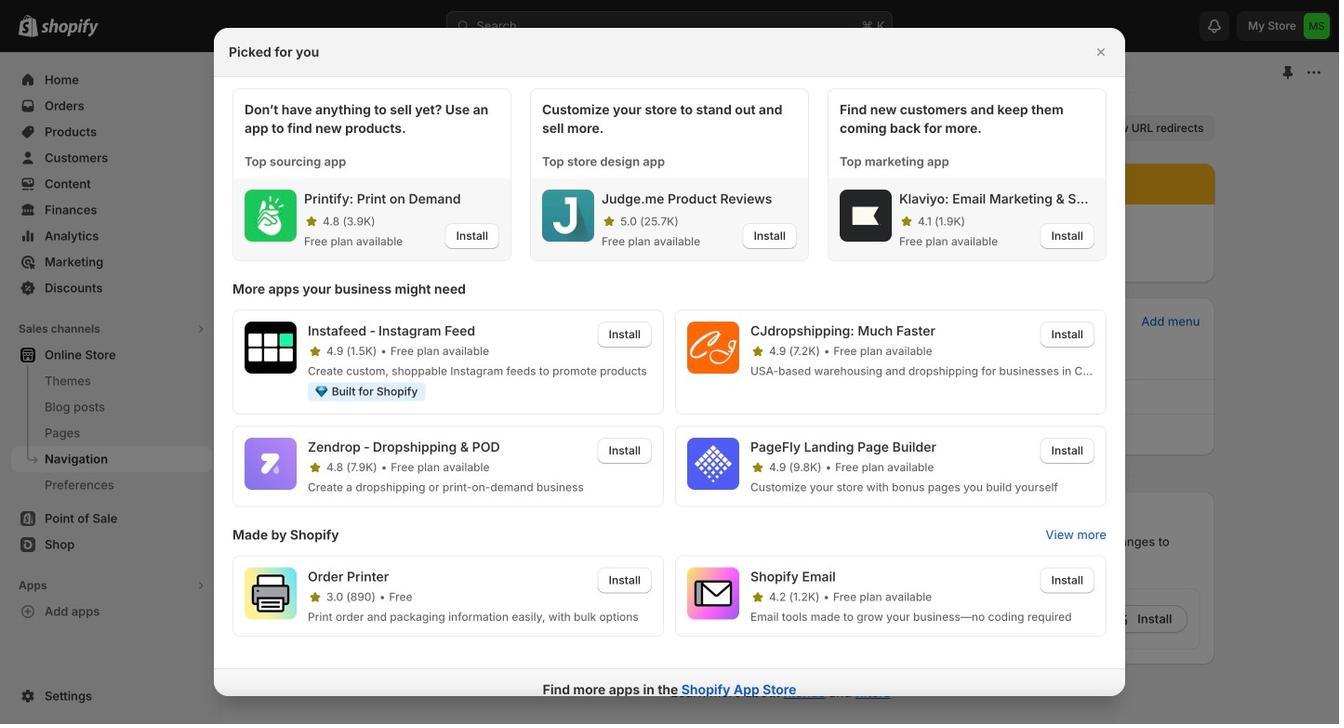 Task type: locate. For each thing, give the bounding box(es) containing it.
built for shopify image
[[315, 387, 328, 398]]

dialog
[[0, 28, 1340, 711]]



Task type: vqa. For each thing, say whether or not it's contained in the screenshot.
the leftmost Inventory
no



Task type: describe. For each thing, give the bounding box(es) containing it.
shopify image
[[41, 18, 99, 37]]

online store image
[[234, 63, 253, 82]]



